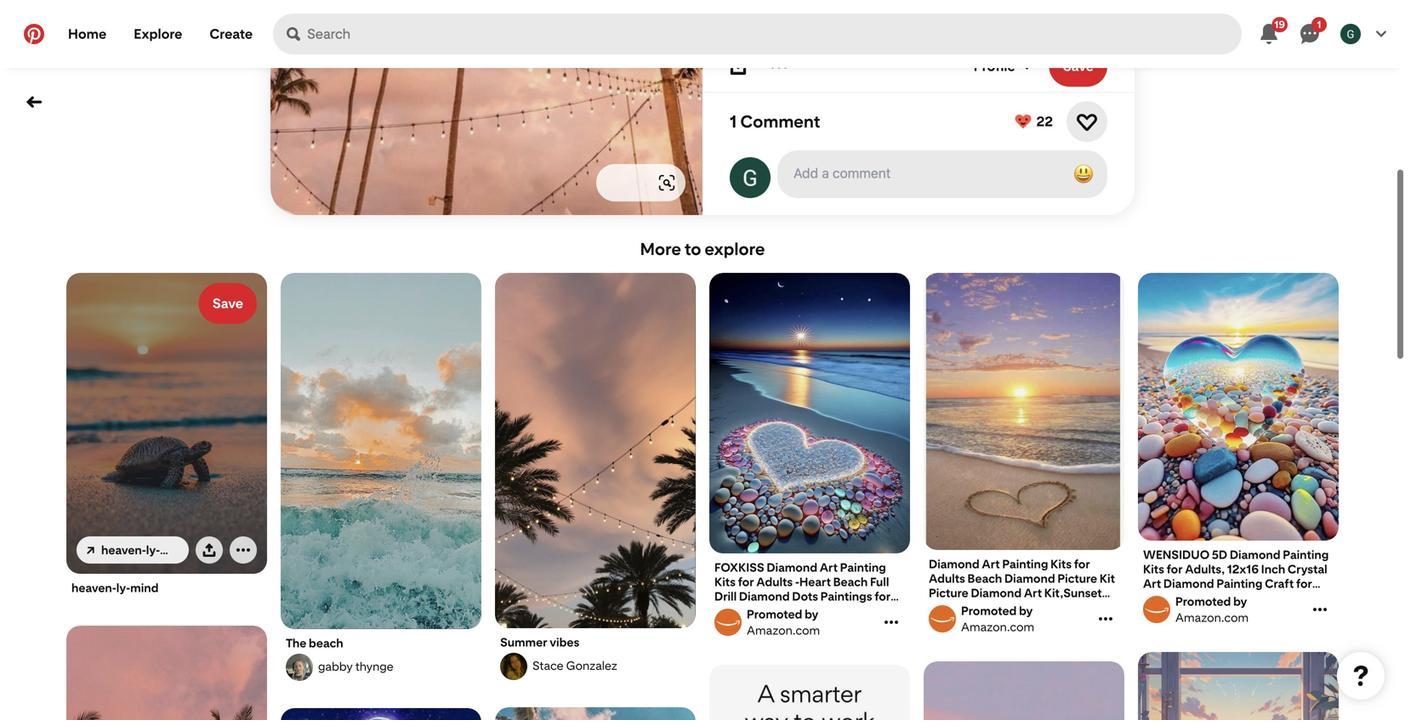 Task type: describe. For each thing, give the bounding box(es) containing it.
comment
[[740, 111, 820, 132]]

2 horizontal spatial painting
[[1283, 548, 1329, 562]]

image
[[633, 175, 672, 191]]

save inside list
[[212, 296, 243, 312]]

wensiduo 5d diamond painting kits for adults, 12x16 inch crystal art diamond painting craft for home wall decor gifts,hyaloid heart link
[[1143, 548, 1334, 620]]

1 horizontal spatial save button
[[1050, 46, 1108, 87]]

romance
[[929, 601, 981, 615]]

home inside wensiduo 5d diamond painting kits for adults, 12x16 inch crystal art diamond painting craft for home wall decor gifts,hyaloid heart
[[1143, 591, 1177, 606]]

greg robinson image
[[1341, 24, 1361, 44]]

craft
[[1265, 577, 1294, 591]]

summer
[[500, 635, 547, 650]]

stace
[[533, 659, 564, 673]]

1 horizontal spatial for
[[1167, 562, 1183, 577]]

summer vibes link
[[500, 635, 691, 650]]

0 horizontal spatial this contains an image of: image
[[66, 626, 267, 721]]

1 horizontal spatial this contains an image of: image
[[495, 708, 696, 721]]

decor
[[1206, 591, 1240, 606]]

profile button
[[974, 46, 1036, 87]]

explore link
[[120, 14, 196, 54]]

save list
[[60, 273, 1346, 721]]

heaven-ly-mind
[[71, 581, 159, 595]]

22
[[1037, 114, 1053, 130]]

art inside wensiduo 5d diamond painting kits for adults, 12x16 inch crystal art diamond painting craft for home wall decor gifts,hyaloid heart
[[1143, 577, 1161, 591]]

gabby thynge link
[[283, 654, 479, 682]]

Add a comment field
[[794, 165, 1053, 181]]

kits inside diamond art painting kits for adults beach diamond picture kit picture diamond art kit,sunset romance love beach(12"×16")
[[1051, 557, 1072, 572]]

1 button
[[1290, 14, 1330, 54]]

0 horizontal spatial art
[[982, 557, 1000, 572]]

gabby
[[318, 660, 353, 674]]

click to shop image
[[658, 174, 675, 191]]

robinsongreg175 image
[[730, 157, 771, 198]]

crystal
[[1288, 562, 1328, 577]]

stace gonzalez link
[[498, 653, 693, 681]]

beach
[[309, 636, 343, 651]]

for inside diamond art painting kits for adults beach diamond picture kit picture diamond art kit,sunset romance love beach(12"×16")
[[1074, 557, 1090, 572]]

heart
[[1143, 606, 1175, 620]]

thynge
[[355, 660, 394, 674]]

5d
[[1212, 548, 1228, 562]]

vibes
[[550, 635, 580, 650]]

summer vibes
[[500, 635, 580, 650]]

this contains an image of: summer vibes image
[[495, 273, 696, 629]]

gifts,hyaloid
[[1243, 591, 1316, 606]]

the
[[286, 636, 307, 651]]

select a board you want to save to image
[[1022, 61, 1032, 71]]

create link
[[196, 14, 266, 54]]

search icon image
[[287, 27, 300, 41]]

😃
[[1074, 162, 1094, 186]]

love
[[984, 601, 1010, 615]]

kits inside wensiduo 5d diamond painting kits for adults, 12x16 inch crystal art diamond painting craft for home wall decor gifts,hyaloid heart
[[1143, 562, 1164, 577]]

this contains an image of: the beach image
[[281, 273, 481, 630]]

prices may vary. 【diamond painting kit 】the diamond painting is made of high-definition high-quality canvas, waterproof, uniform texture, high-definition and non-fading. with a clear background and letter symbols that are clear and easy to understand, it makes for a nice craft kit. 【package includes】including 12 x 16 inch high-definition high-quality canvas x 1, point diamond pen x 1, clay x 1, diamond tray x 1 and enough round diamonds. 【easy to make】 first, tear off the protective film on the image
[[1138, 273, 1339, 541]]

gonzalez
[[566, 659, 617, 673]]

diamond art painting kits for adults beach diamond picture kit picture diamond art kit,sunset romance love beach(12"×16") link
[[929, 557, 1119, 615]]

heaven-
[[71, 581, 116, 595]]

wall
[[1179, 591, 1204, 606]]

create
[[210, 26, 253, 42]]

amazon.com link for beach(12"×16")
[[926, 604, 1095, 635]]

reaction image
[[1077, 111, 1097, 132]]

wensiduo 5d diamond painting kits for adults, 12x16 inch crystal art diamond painting craft for home wall decor gifts,hyaloid heart
[[1143, 548, 1329, 620]]



Task type: locate. For each thing, give the bounding box(es) containing it.
0 horizontal spatial for
[[1074, 557, 1090, 572]]

picture left "kit"
[[1058, 572, 1097, 586]]

kits up heart
[[1143, 562, 1164, 577]]

0 horizontal spatial painting
[[1002, 557, 1048, 572]]

save button inside save list
[[199, 283, 257, 324]]

2 horizontal spatial art
[[1143, 577, 1161, 591]]

beach(12"×16")
[[1013, 601, 1097, 615]]

kits up kit,sunset
[[1051, 557, 1072, 572]]

kits
[[1051, 557, 1072, 572], [1143, 562, 1164, 577]]

0 horizontal spatial kits
[[1051, 557, 1072, 572]]

home left explore link
[[68, 26, 107, 42]]

adults
[[929, 572, 965, 586]]

19 button
[[1249, 14, 1290, 54]]

diamond art painting kits for adults beach diamond picture kit picture diamond art kit,sunset romance love beach(12"×16")
[[929, 557, 1115, 615]]

more
[[640, 239, 681, 259]]

profile
[[974, 58, 1015, 74]]

save
[[1063, 58, 1094, 74], [212, 296, 243, 312]]

the beach
[[286, 636, 343, 651]]

1 horizontal spatial amazon.com link
[[926, 604, 1095, 635]]

amazon.com up with asana, you can keep track of what's on track and connect work to company-wide goals. and you can maximise impact and see results faster by automating workflows across your organisation. image
[[747, 624, 820, 638]]

1 for 1
[[1317, 18, 1322, 30]]

amazon.com link for wall
[[1141, 595, 1309, 625]]

image search
[[633, 175, 718, 191]]

picture
[[1058, 572, 1097, 586], [929, 586, 969, 601]]

picture left love
[[929, 586, 969, 601]]

1 horizontal spatial art
[[1024, 586, 1042, 601]]

painting inside diamond art painting kits for adults beach diamond picture kit picture diamond art kit,sunset romance love beach(12"×16")
[[1002, 557, 1048, 572]]

for right craft
[[1296, 577, 1312, 591]]

inch
[[1261, 562, 1286, 577]]

0 horizontal spatial amazon.com link
[[712, 607, 880, 638]]

kit
[[1100, 572, 1115, 586]]

1 horizontal spatial painting
[[1217, 577, 1263, 591]]

😃 button
[[779, 152, 1106, 197], [1067, 157, 1101, 191]]

1 left comment at the right top of page
[[730, 111, 737, 132]]

prices may vary. add fun to life: diamond painting is a new craft hobby that's a mix between paint by numbers and cross stitch. diamond painting kits helps relieve all kinds of stress and kill leisure time. no need for any handmade skills. you will be immersed in the intimate interaction between parents and children, relieve the pressure, relaxed and happy. high-quality materials: diamond art kits come as a canvas with a sticky background that is protected by a plastic covering. the canvas is a image
[[709, 273, 910, 554]]

1 horizontal spatial save
[[1063, 58, 1094, 74]]

1 horizontal spatial home
[[1143, 591, 1177, 606]]

search
[[675, 175, 718, 191]]

home inside "link"
[[68, 26, 107, 42]]

1 horizontal spatial picture
[[1058, 572, 1097, 586]]

kit,sunset
[[1044, 586, 1102, 601]]

art up love
[[982, 557, 1000, 572]]

ly-
[[116, 581, 130, 595]]

painting
[[1283, 548, 1329, 562], [1002, 557, 1048, 572], [1217, 577, 1263, 591]]

for
[[1074, 557, 1090, 572], [1167, 562, 1183, 577], [1296, 577, 1312, 591]]

0 horizontal spatial 1
[[730, 111, 737, 132]]

this contains an image of: heaven-ly-mind image
[[66, 273, 267, 574]]

explore
[[705, 239, 765, 259]]

1 vertical spatial home
[[1143, 591, 1177, 606]]

1 vertical spatial save button
[[199, 283, 257, 324]]

heaven-ly-mind link
[[71, 581, 262, 595]]

prices may vary. 🌻craft your own painting -sunflower paint by number for adults diy paint by number for adults is easy and fun. through easy-to-understand instructions, paint by number sets finish painting beautiful works. anyone can complete an exquisite artwork independently, which is very suitable for beginners. 🌻hd color canvas - different from other paint kit, our paint by numbers for beginner uses high-definition color canvas. the number area is easier to distinguish, and paint is easier image
[[1138, 652, 1339, 721]]

image search button
[[623, 164, 718, 202]]

2 horizontal spatial amazon.com
[[1176, 611, 1249, 625]]

with asana, you can keep track of what's on track and connect work to company-wide goals. and you can maximise impact and see results faster by automating workflows across your organisation. image
[[709, 665, 910, 721]]

save button
[[1050, 46, 1108, 87], [199, 283, 257, 324]]

explore
[[134, 26, 182, 42]]

1 vertical spatial 1
[[730, 111, 737, 132]]

12x16
[[1227, 562, 1259, 577]]

amazon.com link up with asana, you can keep track of what's on track and connect work to company-wide goals. and you can maximise impact and see results faster by automating workflows across your organisation. image
[[712, 607, 880, 638]]

painting down "5d"
[[1217, 577, 1263, 591]]

painting up craft
[[1283, 548, 1329, 562]]

Search text field
[[307, 14, 1242, 54]]

amazon.com
[[1176, 611, 1249, 625], [961, 620, 1035, 635], [747, 624, 820, 638]]

for left "kit"
[[1074, 557, 1090, 572]]

0 vertical spatial save button
[[1050, 46, 1108, 87]]

diamond
[[1230, 548, 1281, 562], [929, 557, 980, 572], [1005, 572, 1055, 586], [1164, 577, 1214, 591], [971, 586, 1022, 601]]

home link
[[54, 14, 120, 54]]

0 horizontal spatial home
[[68, 26, 107, 42]]

painting right beach
[[1002, 557, 1048, 572]]

link image
[[87, 547, 94, 555]]

prices may vary. 💜product accessories : diy diamond art painting kits including12 x16in hd canvas, 1x pen, 1x glue, 1x drill plate and enough round diamonds 💜high quality : diamond painting kits for adults canvas is high definition printing waterproof canvas, tasteless, not easy to fold, never fade 💜material : embroidery craft kits is a creative craft using resin sequins resin, for its unique dazzling glare that shines in the light. this is the most popular diy decorations 💜multiple uses : 5 image
[[281, 709, 481, 721]]

1 comment
[[730, 111, 820, 132]]

amazon.com for wall
[[1176, 611, 1249, 625]]

for left adults,
[[1167, 562, 1183, 577]]

1 for 1 comment
[[730, 111, 737, 132]]

art up heart
[[1143, 577, 1161, 591]]

1 horizontal spatial amazon.com
[[961, 620, 1035, 635]]

home
[[68, 26, 107, 42], [1143, 591, 1177, 606]]

0 horizontal spatial picture
[[929, 586, 969, 601]]

1 horizontal spatial kits
[[1143, 562, 1164, 577]]

home left wall
[[1143, 591, 1177, 606]]

2 horizontal spatial for
[[1296, 577, 1312, 591]]

art
[[982, 557, 1000, 572], [1143, 577, 1161, 591], [1024, 586, 1042, 601]]

1 inside button
[[1317, 18, 1322, 30]]

0 vertical spatial save
[[1063, 58, 1094, 74]]

beach
[[968, 572, 1002, 586]]

0 vertical spatial home
[[68, 26, 107, 42]]

1 left greg robinson image at the top right of the page
[[1317, 18, 1322, 30]]

amazon.com link down 12x16
[[1141, 595, 1309, 625]]

0 horizontal spatial save
[[212, 296, 243, 312]]

stace gonzalez
[[533, 659, 617, 673]]

1 vertical spatial save
[[212, 296, 243, 312]]

the beach link
[[286, 636, 476, 651]]

amazon.com down love
[[961, 620, 1035, 635]]

adults,
[[1185, 562, 1225, 577]]

to
[[685, 239, 701, 259]]

0 vertical spatial 1
[[1317, 18, 1322, 30]]

amazon.com link down beach
[[926, 604, 1095, 635]]

art right love
[[1024, 586, 1042, 601]]

0 horizontal spatial save button
[[199, 283, 257, 324]]

prices may vary. international products have separate terms, are sold from abroad and may differ from local products, including fit, age ratings, and language of product, labeling or instructions romance love picture for fun; add more warm and romance to your life; when finished, framed it with a ideal frame, that can be a shining beautiful decor ! high quality canvas, that is water-proof, damp-proof and wrinkle-free; at the same time, printed clear that make it easier for the elder to read roma image
[[924, 273, 1125, 551]]

amazon.com down the decor
[[1176, 611, 1249, 625]]

0 horizontal spatial amazon.com
[[747, 624, 820, 638]]

19
[[1275, 18, 1285, 30]]

this contains an image of: gorgeous cotton candy sunset sky on beach image
[[924, 662, 1125, 721]]

amazon.com link
[[1141, 595, 1309, 625], [926, 604, 1095, 635], [712, 607, 880, 638]]

2 horizontal spatial amazon.com link
[[1141, 595, 1309, 625]]

mind
[[130, 581, 159, 595]]

wensiduo
[[1143, 548, 1210, 562]]

gabby thynge
[[318, 660, 394, 674]]

this contains an image of: image
[[66, 626, 267, 721], [495, 708, 696, 721]]

amazon.com for beach(12"×16")
[[961, 620, 1035, 635]]

1 horizontal spatial 1
[[1317, 18, 1322, 30]]

1
[[1317, 18, 1322, 30], [730, 111, 737, 132]]

more to explore
[[640, 239, 765, 259]]



Task type: vqa. For each thing, say whether or not it's contained in the screenshot.
WENSIDUO 5D Diamond Painting Kits for Adults, 12x16 Inch Crystal Art Diamond Painting Craft for Home Wall Decor Gifts,Hyaloid Heart LINK
yes



